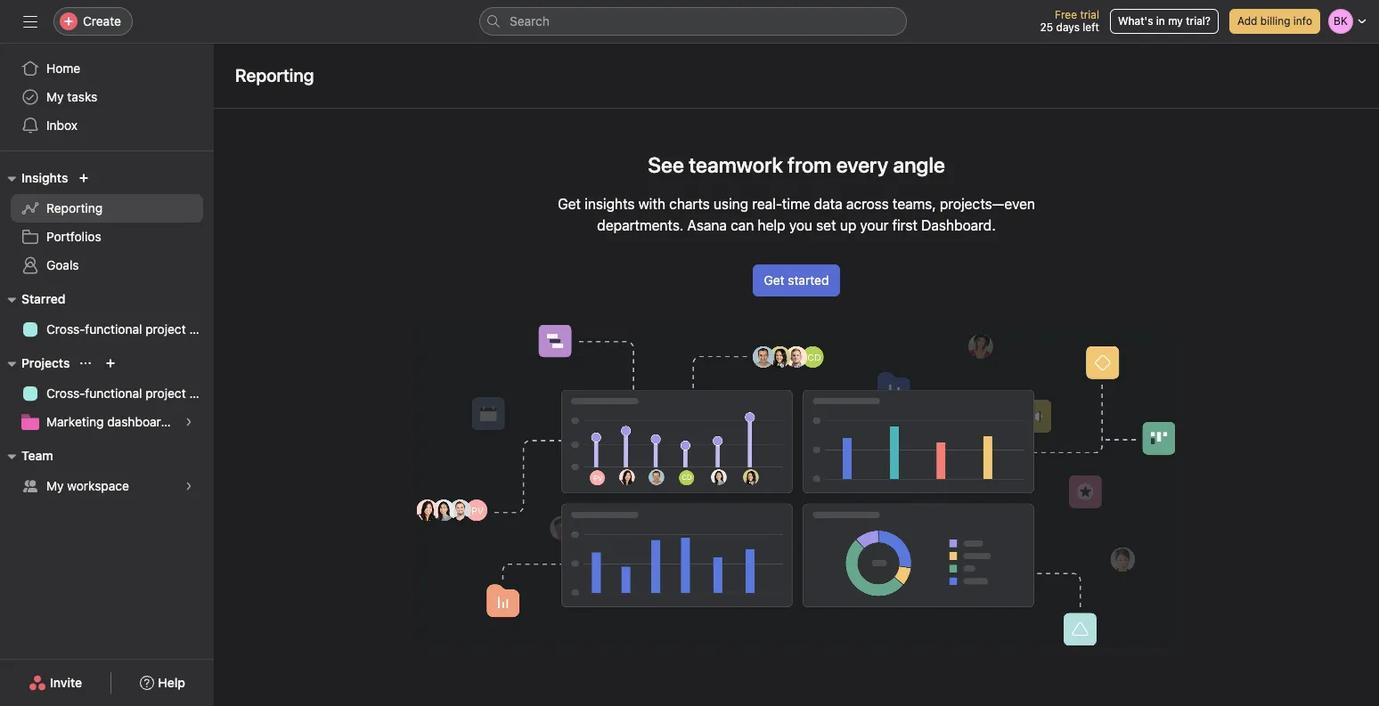 Task type: locate. For each thing, give the bounding box(es) containing it.
cross-functional project plan
[[46, 322, 214, 337], [46, 386, 214, 401]]

2 my from the top
[[46, 479, 64, 494]]

my left 'tasks'
[[46, 89, 64, 104]]

from
[[788, 152, 832, 177]]

get left started
[[764, 273, 785, 288]]

project up see details, marketing dashboards image
[[146, 386, 186, 401]]

marketing dashboards
[[46, 414, 175, 430]]

see details, marketing dashboards image
[[184, 417, 194, 428]]

get started button
[[753, 265, 841, 297]]

workspace
[[67, 479, 129, 494]]

project
[[146, 322, 186, 337], [146, 386, 186, 401]]

show options, current sort, top image
[[81, 358, 91, 369]]

2 cross- from the top
[[46, 386, 85, 401]]

0 vertical spatial get
[[558, 196, 581, 212]]

my
[[46, 89, 64, 104], [46, 479, 64, 494]]

2 cross-functional project plan from the top
[[46, 386, 214, 401]]

you
[[790, 217, 813, 234]]

1 vertical spatial functional
[[85, 386, 142, 401]]

team
[[21, 448, 53, 464]]

1 cross- from the top
[[46, 322, 85, 337]]

my down team
[[46, 479, 64, 494]]

0 horizontal spatial get
[[558, 196, 581, 212]]

departments.
[[597, 217, 684, 234]]

1 vertical spatial project
[[146, 386, 186, 401]]

portfolios
[[46, 229, 101, 244]]

my inside my tasks "link"
[[46, 89, 64, 104]]

1 vertical spatial get
[[764, 273, 785, 288]]

get inside get insights with charts using real-time data across teams, projects—even departments. asana can help you set up your first dashboard.
[[558, 196, 581, 212]]

reporting inside insights element
[[46, 201, 103, 216]]

plan inside starred element
[[189, 322, 214, 337]]

free trial 25 days left
[[1041, 8, 1100, 34]]

real-
[[753, 196, 783, 212]]

1 vertical spatial cross-functional project plan
[[46, 386, 214, 401]]

can
[[731, 217, 754, 234]]

0 vertical spatial functional
[[85, 322, 142, 337]]

2 functional from the top
[[85, 386, 142, 401]]

0 vertical spatial project
[[146, 322, 186, 337]]

search list box
[[480, 7, 907, 36]]

1 my from the top
[[46, 89, 64, 104]]

get for get insights with charts using real-time data across teams, projects—even departments. asana can help you set up your first dashboard.
[[558, 196, 581, 212]]

project down goals link
[[146, 322, 186, 337]]

my tasks link
[[11, 83, 203, 111]]

cross-functional project plan inside starred element
[[46, 322, 214, 337]]

cross-functional project plan up the new project or portfolio icon
[[46, 322, 214, 337]]

cross- for first cross-functional project plan link from the bottom
[[46, 386, 85, 401]]

get
[[558, 196, 581, 212], [764, 273, 785, 288]]

reporting
[[235, 65, 314, 86], [46, 201, 103, 216]]

get for get started
[[764, 273, 785, 288]]

create button
[[53, 7, 133, 36]]

0 vertical spatial cross-
[[46, 322, 85, 337]]

1 vertical spatial cross-functional project plan link
[[11, 380, 214, 408]]

teams element
[[0, 440, 214, 505]]

2 cross-functional project plan link from the top
[[11, 380, 214, 408]]

goals
[[46, 258, 79, 273]]

using
[[714, 196, 749, 212]]

free
[[1055, 8, 1078, 21]]

functional
[[85, 322, 142, 337], [85, 386, 142, 401]]

1 project from the top
[[146, 322, 186, 337]]

cross- inside "projects" element
[[46, 386, 85, 401]]

inbox
[[46, 118, 78, 133]]

1 vertical spatial my
[[46, 479, 64, 494]]

insights
[[585, 196, 635, 212]]

add billing info button
[[1230, 9, 1321, 34]]

cross-
[[46, 322, 85, 337], [46, 386, 85, 401]]

insights element
[[0, 162, 214, 283]]

projects button
[[0, 353, 70, 374]]

what's in my trial? button
[[1111, 9, 1219, 34]]

starred element
[[0, 283, 214, 348]]

functional up the new project or portfolio icon
[[85, 322, 142, 337]]

search button
[[480, 7, 907, 36]]

invite button
[[17, 668, 94, 700]]

functional inside starred element
[[85, 322, 142, 337]]

1 functional from the top
[[85, 322, 142, 337]]

get left insights
[[558, 196, 581, 212]]

what's
[[1119, 14, 1154, 28]]

help
[[758, 217, 786, 234]]

home
[[46, 61, 80, 76]]

cross-functional project plan up dashboards
[[46, 386, 214, 401]]

2 plan from the top
[[189, 386, 214, 401]]

functional up the marketing dashboards
[[85, 386, 142, 401]]

cross-functional project plan link up the new project or portfolio icon
[[11, 316, 214, 344]]

cross-functional project plan link
[[11, 316, 214, 344], [11, 380, 214, 408]]

cross- down the starred
[[46, 322, 85, 337]]

search
[[510, 13, 550, 29]]

billing
[[1261, 14, 1291, 28]]

started
[[788, 273, 829, 288]]

marketing dashboards link
[[11, 408, 203, 437]]

0 vertical spatial cross-functional project plan
[[46, 322, 214, 337]]

add
[[1238, 14, 1258, 28]]

1 cross-functional project plan link from the top
[[11, 316, 214, 344]]

invite
[[50, 676, 82, 691]]

1 plan from the top
[[189, 322, 214, 337]]

1 horizontal spatial get
[[764, 273, 785, 288]]

see
[[648, 152, 684, 177]]

new image
[[79, 173, 89, 184]]

1 vertical spatial cross-
[[46, 386, 85, 401]]

0 vertical spatial plan
[[189, 322, 214, 337]]

0 vertical spatial my
[[46, 89, 64, 104]]

0 vertical spatial cross-functional project plan link
[[11, 316, 214, 344]]

tasks
[[67, 89, 97, 104]]

get inside button
[[764, 273, 785, 288]]

1 cross-functional project plan from the top
[[46, 322, 214, 337]]

project inside starred element
[[146, 322, 186, 337]]

home link
[[11, 54, 203, 83]]

1 vertical spatial reporting
[[46, 201, 103, 216]]

marketing
[[46, 414, 104, 430]]

0 horizontal spatial reporting
[[46, 201, 103, 216]]

my inside my workspace link
[[46, 479, 64, 494]]

cross- inside starred element
[[46, 322, 85, 337]]

cross-functional project plan link up the marketing dashboards
[[11, 380, 214, 408]]

my workspace link
[[11, 472, 203, 501]]

cross-functional project plan inside "projects" element
[[46, 386, 214, 401]]

1 horizontal spatial reporting
[[235, 65, 314, 86]]

1 vertical spatial plan
[[189, 386, 214, 401]]

teams,
[[893, 196, 937, 212]]

get insights with charts using real-time data across teams, projects—even departments. asana can help you set up your first dashboard.
[[558, 196, 1036, 234]]

cross- up marketing
[[46, 386, 85, 401]]

plan
[[189, 322, 214, 337], [189, 386, 214, 401]]



Task type: describe. For each thing, give the bounding box(es) containing it.
cross-functional project plan link inside starred element
[[11, 316, 214, 344]]

25
[[1041, 21, 1054, 34]]

first
[[893, 217, 918, 234]]

see details, my workspace image
[[184, 481, 194, 492]]

0 vertical spatial reporting
[[235, 65, 314, 86]]

cross- for cross-functional project plan link in the starred element
[[46, 322, 85, 337]]

dashboards
[[107, 414, 175, 430]]

see teamwork from every angle
[[648, 152, 946, 177]]

portfolios link
[[11, 223, 203, 251]]

charts
[[670, 196, 710, 212]]

your
[[861, 217, 889, 234]]

up
[[840, 217, 857, 234]]

my
[[1169, 14, 1184, 28]]

across
[[847, 196, 889, 212]]

my workspace
[[46, 479, 129, 494]]

get started
[[764, 273, 829, 288]]

my for my workspace
[[46, 479, 64, 494]]

days
[[1057, 21, 1080, 34]]

inbox link
[[11, 111, 203, 140]]

trial
[[1081, 8, 1100, 21]]

my for my tasks
[[46, 89, 64, 104]]

set
[[817, 217, 837, 234]]

in
[[1157, 14, 1166, 28]]

trial?
[[1187, 14, 1211, 28]]

plan inside "projects" element
[[189, 386, 214, 401]]

functional inside "projects" element
[[85, 386, 142, 401]]

reporting link
[[11, 194, 203, 223]]

info
[[1294, 14, 1313, 28]]

help
[[158, 676, 185, 691]]

insights button
[[0, 168, 68, 189]]

team button
[[0, 446, 53, 467]]

projects—even
[[940, 196, 1036, 212]]

projects
[[21, 356, 70, 371]]

what's in my trial?
[[1119, 14, 1211, 28]]

add billing info
[[1238, 14, 1313, 28]]

new project or portfolio image
[[106, 358, 116, 369]]

asana
[[688, 217, 727, 234]]

create
[[83, 13, 121, 29]]

insights
[[21, 170, 68, 185]]

help button
[[129, 668, 197, 700]]

teamwork
[[689, 152, 783, 177]]

global element
[[0, 44, 214, 151]]

left
[[1083, 21, 1100, 34]]

with
[[639, 196, 666, 212]]

data
[[814, 196, 843, 212]]

hide sidebar image
[[23, 14, 37, 29]]

projects element
[[0, 348, 214, 440]]

goals link
[[11, 251, 203, 280]]

every angle
[[837, 152, 946, 177]]

starred button
[[0, 289, 65, 310]]

dashboard.
[[922, 217, 996, 234]]

time
[[783, 196, 811, 212]]

starred
[[21, 291, 65, 307]]

2 project from the top
[[146, 386, 186, 401]]

my tasks
[[46, 89, 97, 104]]



Task type: vqa. For each thing, say whether or not it's contained in the screenshot.
I usually work from 9am-5pm PST. Feel free to assign me a task with a due date anytime. Also, I love dogs! text field at the bottom of page
no



